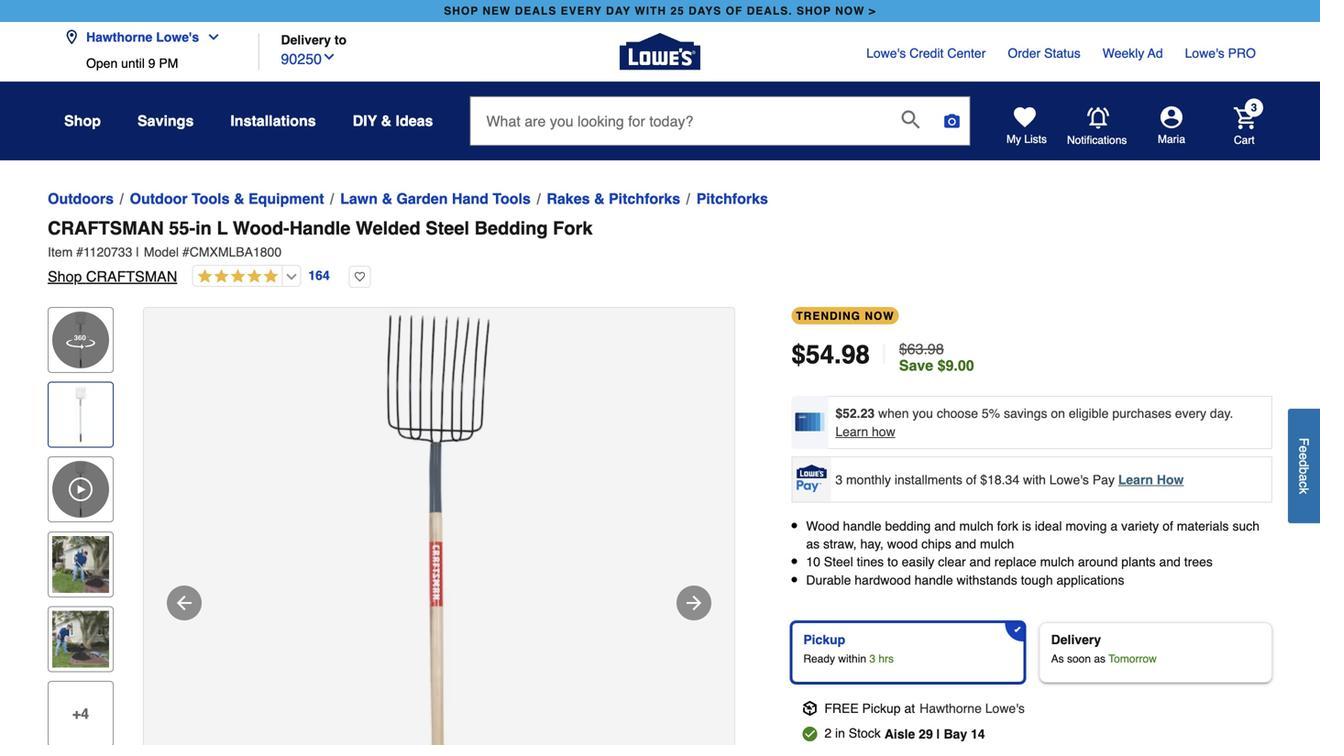 Task type: vqa. For each thing, say whether or not it's contained in the screenshot.
Add Apartment, Suite, Building, Etc.
no



Task type: describe. For each thing, give the bounding box(es) containing it.
cmxmlba1800
[[190, 245, 282, 260]]

option group containing pickup
[[784, 615, 1280, 691]]

with
[[1024, 473, 1046, 487]]

choose
[[937, 406, 979, 421]]

center
[[948, 46, 986, 61]]

as inside delivery as soon as tomorrow
[[1094, 653, 1106, 666]]

$63.98
[[900, 341, 944, 358]]

craftsman  #cmxmlba1800 - thumbnail3 image
[[52, 611, 109, 668]]

diy
[[353, 112, 377, 129]]

when
[[879, 406, 909, 421]]

chevron down image
[[199, 30, 221, 44]]

14
[[971, 727, 986, 742]]

lowe's home improvement logo image
[[620, 11, 701, 92]]

steel inside wood handle bedding and mulch fork is ideal moving a variety of materials such as straw, hay, wood chips and mulch 10 steel tines to easily clear and replace mulch around plants and trees durable hardwood handle withstands tough applications
[[824, 555, 854, 570]]

trees
[[1185, 555, 1213, 570]]

0 horizontal spatial of
[[966, 473, 977, 487]]

status
[[1045, 46, 1081, 61]]

1 shop from the left
[[444, 5, 479, 17]]

moving
[[1066, 519, 1107, 534]]

pay
[[1093, 473, 1115, 487]]

ideal
[[1035, 519, 1063, 534]]

outdoor tools & equipment link
[[130, 188, 324, 210]]

tough
[[1021, 573, 1053, 588]]

f e e d b a c k
[[1297, 438, 1312, 494]]

1 e from the top
[[1297, 446, 1312, 453]]

>
[[869, 5, 877, 17]]

a inside button
[[1297, 474, 1312, 482]]

wood handle bedding and mulch fork is ideal moving a variety of materials such as straw, hay, wood chips and mulch 10 steel tines to easily clear and replace mulch around plants and trees durable hardwood handle withstands tough applications
[[806, 519, 1260, 588]]

materials
[[1177, 519, 1230, 534]]

notifications
[[1068, 134, 1128, 147]]

delivery to
[[281, 33, 347, 47]]

lowe's home improvement cart image
[[1234, 107, 1257, 129]]

55-
[[169, 218, 195, 239]]

0 horizontal spatial to
[[335, 33, 347, 47]]

1 # from the left
[[76, 245, 83, 260]]

l
[[217, 218, 228, 239]]

2 shop from the left
[[797, 5, 832, 17]]

3 for 3
[[1252, 101, 1258, 114]]

$
[[792, 340, 806, 370]]

1120733
[[83, 245, 132, 260]]

ideas
[[396, 112, 433, 129]]

| inside craftsman 55-in l wood-handle welded steel bedding fork item # 1120733 | model # cmxmlba1800
[[136, 245, 139, 260]]

$18.34
[[981, 473, 1020, 487]]

& for lawn
[[382, 190, 393, 207]]

applications
[[1057, 573, 1125, 588]]

rakes
[[547, 190, 590, 207]]

bedding
[[475, 218, 548, 239]]

lowe's inside button
[[156, 30, 199, 44]]

order
[[1008, 46, 1041, 61]]

4.8 stars image
[[193, 269, 278, 286]]

handle
[[290, 218, 351, 239]]

2 e from the top
[[1297, 453, 1312, 460]]

lowe's credit center link
[[867, 44, 986, 62]]

shop for shop
[[64, 112, 101, 129]]

craftsman  #cmxmlba1800 image
[[144, 308, 735, 746]]

$52.23 when you choose 5% savings on eligible purchases every day. learn how
[[836, 406, 1234, 439]]

pickup inside pickup ready within 3 hrs
[[804, 633, 846, 647]]

and up clear
[[955, 537, 977, 552]]

hand
[[452, 190, 489, 207]]

maria button
[[1128, 106, 1216, 147]]

164
[[309, 268, 330, 283]]

tomorrow
[[1109, 653, 1157, 666]]

c
[[1297, 482, 1312, 488]]

0 vertical spatial mulch
[[960, 519, 994, 534]]

2 # from the left
[[182, 245, 190, 260]]

54
[[806, 340, 835, 370]]

shop new deals every day with 25 days of deals. shop now >
[[444, 5, 877, 17]]

of
[[726, 5, 743, 17]]

around
[[1078, 555, 1118, 570]]

as inside wood handle bedding and mulch fork is ideal moving a variety of materials such as straw, hay, wood chips and mulch 10 steel tines to easily clear and replace mulch around plants and trees durable hardwood handle withstands tough applications
[[806, 537, 820, 552]]

save $9.00
[[900, 357, 975, 374]]

easily
[[902, 555, 935, 570]]

wood
[[888, 537, 918, 552]]

1 vertical spatial handle
[[915, 573, 954, 588]]

monthly
[[847, 473, 892, 487]]

lowe's pro
[[1186, 46, 1257, 61]]

you
[[913, 406, 934, 421]]

hawthorne lowe's button
[[64, 19, 228, 56]]

weekly ad link
[[1103, 44, 1164, 62]]

chevron down image
[[322, 50, 337, 64]]

location image
[[64, 30, 79, 44]]

bay
[[944, 727, 968, 742]]

lawn & garden hand tools
[[340, 190, 531, 207]]

2 vertical spatial mulch
[[1041, 555, 1075, 570]]

open until 9 pm
[[86, 56, 178, 71]]

installations button
[[231, 105, 316, 138]]

1 horizontal spatial |
[[881, 339, 889, 371]]

pickup ready within 3 hrs
[[804, 633, 894, 666]]

1 vertical spatial craftsman
[[86, 268, 177, 285]]

tines
[[857, 555, 884, 570]]

.
[[835, 340, 842, 370]]

and up the chips
[[935, 519, 956, 534]]

shop for shop craftsman
[[48, 268, 82, 285]]

2 pitchforks from the left
[[697, 190, 769, 207]]

9
[[148, 56, 155, 71]]

free pickup at hawthorne lowe's
[[825, 702, 1025, 716]]

order status
[[1008, 46, 1081, 61]]

f
[[1297, 438, 1312, 446]]

fork
[[553, 218, 593, 239]]

diy & ideas button
[[353, 105, 433, 138]]

3 monthly installments of $18.34 with lowe's pay learn how
[[836, 473, 1184, 487]]

lowe's home improvement notification center image
[[1088, 107, 1110, 129]]

5%
[[982, 406, 1001, 421]]

90250
[[281, 50, 322, 67]]

craftsman  #cmxmlba1800 - thumbnail image
[[52, 387, 109, 444]]

cart
[[1234, 134, 1255, 147]]

learn how button
[[836, 423, 896, 441]]



Task type: locate. For each thing, give the bounding box(es) containing it.
of left $18.34
[[966, 473, 977, 487]]

1 vertical spatial to
[[888, 555, 899, 570]]

mulch up "tough"
[[1041, 555, 1075, 570]]

craftsman down 1120733
[[86, 268, 177, 285]]

in left l
[[195, 218, 212, 239]]

hawthorne lowe's
[[86, 30, 199, 44]]

craftsman  #cmxmlba1800 - thumbnail2 image
[[52, 536, 109, 593]]

& inside rakes & pitchforks link
[[594, 190, 605, 207]]

is
[[1023, 519, 1032, 534]]

day.
[[1211, 406, 1234, 421]]

shop down item
[[48, 268, 82, 285]]

0 horizontal spatial steel
[[426, 218, 470, 239]]

$ 54 . 98
[[792, 340, 870, 370]]

a left variety on the right bottom of page
[[1111, 519, 1118, 534]]

3 right lowes pay logo
[[836, 473, 843, 487]]

rakes & pitchforks
[[547, 190, 681, 207]]

savings
[[138, 112, 194, 129]]

garden
[[397, 190, 448, 207]]

1 vertical spatial delivery
[[1052, 633, 1102, 647]]

0 vertical spatial handle
[[843, 519, 882, 534]]

# down 55-
[[182, 245, 190, 260]]

0 vertical spatial pickup
[[804, 633, 846, 647]]

to
[[335, 33, 347, 47], [888, 555, 899, 570]]

1 horizontal spatial delivery
[[1052, 633, 1102, 647]]

search image
[[902, 110, 920, 129]]

1 horizontal spatial pickup
[[863, 702, 901, 716]]

delivery as soon as tomorrow
[[1052, 633, 1157, 666]]

0 horizontal spatial hawthorne
[[86, 30, 153, 44]]

0 vertical spatial hawthorne
[[86, 30, 153, 44]]

1 horizontal spatial pitchforks
[[697, 190, 769, 207]]

0 horizontal spatial #
[[76, 245, 83, 260]]

1 vertical spatial 3
[[836, 473, 843, 487]]

pickup
[[804, 633, 846, 647], [863, 702, 901, 716]]

lowe's home improvement lists image
[[1014, 106, 1036, 128]]

shop left "new"
[[444, 5, 479, 17]]

diy & ideas
[[353, 112, 433, 129]]

hawthorne up bay
[[920, 702, 982, 716]]

my lists
[[1007, 133, 1047, 146]]

tools up bedding
[[493, 190, 531, 207]]

0 vertical spatial |
[[136, 245, 139, 260]]

item number 1 1 2 0 7 3 3 and model number c m x m l b a 1 8 0 0 element
[[48, 243, 1273, 261]]

outdoor
[[130, 190, 188, 207]]

hawthorne up open until 9 pm
[[86, 30, 153, 44]]

hawthorne inside button
[[86, 30, 153, 44]]

lawn & garden hand tools link
[[340, 188, 531, 210]]

such
[[1233, 519, 1260, 534]]

1 horizontal spatial shop
[[797, 5, 832, 17]]

soon
[[1068, 653, 1091, 666]]

#
[[76, 245, 83, 260], [182, 245, 190, 260]]

1 horizontal spatial of
[[1163, 519, 1174, 534]]

| inside 2 in stock aisle 29 | bay 14
[[937, 727, 941, 742]]

steel down the "straw,"
[[824, 555, 854, 570]]

0 horizontal spatial |
[[136, 245, 139, 260]]

craftsman inside craftsman 55-in l wood-handle welded steel bedding fork item # 1120733 | model # cmxmlba1800
[[48, 218, 164, 239]]

pro
[[1229, 46, 1257, 61]]

in right "2"
[[836, 726, 846, 741]]

heart outline image
[[349, 266, 371, 288]]

handle up 'hay,'
[[843, 519, 882, 534]]

| right 98
[[881, 339, 889, 371]]

3 left hrs
[[870, 653, 876, 666]]

until
[[121, 56, 145, 71]]

2 in stock aisle 29 | bay 14
[[825, 726, 986, 742]]

delivery for as
[[1052, 633, 1102, 647]]

shop
[[64, 112, 101, 129], [48, 268, 82, 285]]

deals.
[[747, 5, 793, 17]]

weekly
[[1103, 46, 1145, 61]]

1 horizontal spatial a
[[1297, 474, 1312, 482]]

25
[[671, 5, 685, 17]]

ready
[[804, 653, 836, 666]]

shop craftsman
[[48, 268, 177, 285]]

& inside "outdoor tools & equipment" link
[[234, 190, 244, 207]]

of right variety on the right bottom of page
[[1163, 519, 1174, 534]]

1 vertical spatial as
[[1094, 653, 1106, 666]]

in
[[195, 218, 212, 239], [836, 726, 846, 741]]

now up 98
[[865, 310, 895, 323]]

0 vertical spatial shop
[[64, 112, 101, 129]]

90250 button
[[281, 46, 337, 70]]

0 vertical spatial learn
[[836, 425, 869, 439]]

shop new deals every day with 25 days of deals. shop now > link
[[440, 0, 880, 22]]

as
[[806, 537, 820, 552], [1094, 653, 1106, 666]]

1 vertical spatial pickup
[[863, 702, 901, 716]]

Search Query text field
[[471, 97, 887, 145]]

| left model
[[136, 245, 139, 260]]

tools up l
[[192, 190, 230, 207]]

craftsman 55-in l wood-handle welded steel bedding fork item # 1120733 | model # cmxmlba1800
[[48, 218, 593, 260]]

pm
[[159, 56, 178, 71]]

pickup up ready
[[804, 633, 846, 647]]

2 vertical spatial 3
[[870, 653, 876, 666]]

plants
[[1122, 555, 1156, 570]]

1 horizontal spatial tools
[[493, 190, 531, 207]]

None search field
[[470, 96, 971, 161]]

now left >
[[836, 5, 865, 17]]

0 horizontal spatial learn
[[836, 425, 869, 439]]

steel down lawn & garden hand tools link
[[426, 218, 470, 239]]

0 vertical spatial craftsman
[[48, 218, 164, 239]]

1 vertical spatial hawthorne
[[920, 702, 982, 716]]

shop
[[444, 5, 479, 17], [797, 5, 832, 17]]

aisle
[[885, 727, 916, 742]]

option group
[[784, 615, 1280, 691]]

0 vertical spatial in
[[195, 218, 212, 239]]

0 vertical spatial now
[[836, 5, 865, 17]]

delivery inside delivery as soon as tomorrow
[[1052, 633, 1102, 647]]

1 horizontal spatial hawthorne
[[920, 702, 982, 716]]

0 vertical spatial of
[[966, 473, 977, 487]]

clear
[[939, 555, 966, 570]]

camera image
[[943, 112, 962, 130]]

2 horizontal spatial 3
[[1252, 101, 1258, 114]]

1 pitchforks from the left
[[609, 190, 681, 207]]

tools
[[192, 190, 230, 207], [493, 190, 531, 207]]

every
[[561, 5, 602, 17]]

as up 10
[[806, 537, 820, 552]]

outdoors link
[[48, 188, 114, 210]]

0 horizontal spatial pickup
[[804, 633, 846, 647]]

learn how link
[[1119, 473, 1184, 487]]

to down the wood
[[888, 555, 899, 570]]

how
[[1157, 473, 1184, 487]]

e up b
[[1297, 453, 1312, 460]]

outdoor tools & equipment
[[130, 190, 324, 207]]

2 vertical spatial |
[[937, 727, 941, 742]]

1 vertical spatial now
[[865, 310, 895, 323]]

steel
[[426, 218, 470, 239], [824, 555, 854, 570]]

& for rakes
[[594, 190, 605, 207]]

handle down easily on the bottom of the page
[[915, 573, 954, 588]]

check circle filled image
[[803, 727, 817, 742]]

lowe's credit center
[[867, 46, 986, 61]]

1 vertical spatial mulch
[[980, 537, 1015, 552]]

0 vertical spatial delivery
[[281, 33, 331, 47]]

as right soon
[[1094, 653, 1106, 666]]

98
[[842, 340, 870, 370]]

1 vertical spatial a
[[1111, 519, 1118, 534]]

& up wood-
[[234, 190, 244, 207]]

learn right pay
[[1119, 473, 1154, 487]]

in inside 2 in stock aisle 29 | bay 14
[[836, 726, 846, 741]]

straw,
[[824, 537, 857, 552]]

every
[[1176, 406, 1207, 421]]

0 horizontal spatial tools
[[192, 190, 230, 207]]

ad
[[1148, 46, 1164, 61]]

mulch down fork
[[980, 537, 1015, 552]]

learn inside $52.23 when you choose 5% savings on eligible purchases every day. learn how
[[836, 425, 869, 439]]

1 horizontal spatial 3
[[870, 653, 876, 666]]

&
[[381, 112, 392, 129], [234, 190, 244, 207], [382, 190, 393, 207], [594, 190, 605, 207]]

1 horizontal spatial steel
[[824, 555, 854, 570]]

delivery
[[281, 33, 331, 47], [1052, 633, 1102, 647]]

hrs
[[879, 653, 894, 666]]

of inside wood handle bedding and mulch fork is ideal moving a variety of materials such as straw, hay, wood chips and mulch 10 steel tines to easily clear and replace mulch around plants and trees durable hardwood handle withstands tough applications
[[1163, 519, 1174, 534]]

0 horizontal spatial delivery
[[281, 33, 331, 47]]

craftsman up 1120733
[[48, 218, 164, 239]]

day
[[606, 5, 631, 17]]

3 up cart
[[1252, 101, 1258, 114]]

0 horizontal spatial as
[[806, 537, 820, 552]]

0 horizontal spatial pitchforks
[[609, 190, 681, 207]]

1 vertical spatial steel
[[824, 555, 854, 570]]

0 horizontal spatial in
[[195, 218, 212, 239]]

mulch left fork
[[960, 519, 994, 534]]

at
[[905, 702, 915, 716]]

days
[[689, 5, 722, 17]]

within
[[839, 653, 867, 666]]

new
[[483, 5, 511, 17]]

outdoors
[[48, 190, 114, 207]]

pitchforks link
[[697, 188, 769, 210]]

lowe's pro link
[[1186, 44, 1257, 62]]

variety
[[1122, 519, 1160, 534]]

1 horizontal spatial in
[[836, 726, 846, 741]]

delivery up soon
[[1052, 633, 1102, 647]]

& right 'rakes'
[[594, 190, 605, 207]]

0 vertical spatial steel
[[426, 218, 470, 239]]

in inside craftsman 55-in l wood-handle welded steel bedding fork item # 1120733 | model # cmxmlba1800
[[195, 218, 212, 239]]

0 horizontal spatial handle
[[843, 519, 882, 534]]

my
[[1007, 133, 1022, 146]]

1 vertical spatial of
[[1163, 519, 1174, 534]]

3 for 3 monthly installments of $18.34 with lowe's pay learn how
[[836, 473, 843, 487]]

chips
[[922, 537, 952, 552]]

& for diy
[[381, 112, 392, 129]]

& inside lawn & garden hand tools link
[[382, 190, 393, 207]]

item
[[48, 245, 73, 260]]

purchases
[[1113, 406, 1172, 421]]

& right lawn
[[382, 190, 393, 207]]

1 horizontal spatial handle
[[915, 573, 954, 588]]

| right the 29
[[937, 727, 941, 742]]

to up chevron down image
[[335, 33, 347, 47]]

withstands
[[957, 573, 1018, 588]]

& right diy
[[381, 112, 392, 129]]

shop down open
[[64, 112, 101, 129]]

0 vertical spatial as
[[806, 537, 820, 552]]

lowes pay logo image
[[794, 465, 830, 493]]

1 vertical spatial in
[[836, 726, 846, 741]]

e up the d
[[1297, 446, 1312, 453]]

1 vertical spatial shop
[[48, 268, 82, 285]]

0 horizontal spatial a
[[1111, 519, 1118, 534]]

arrow left image
[[173, 592, 195, 614]]

1 horizontal spatial #
[[182, 245, 190, 260]]

3
[[1252, 101, 1258, 114], [836, 473, 843, 487], [870, 653, 876, 666]]

pickup left the at
[[863, 702, 901, 716]]

weekly ad
[[1103, 46, 1164, 61]]

e
[[1297, 446, 1312, 453], [1297, 453, 1312, 460]]

29
[[919, 727, 933, 742]]

0 horizontal spatial shop
[[444, 5, 479, 17]]

1 horizontal spatial learn
[[1119, 473, 1154, 487]]

steel inside craftsman 55-in l wood-handle welded steel bedding fork item # 1120733 | model # cmxmlba1800
[[426, 218, 470, 239]]

0 horizontal spatial 3
[[836, 473, 843, 487]]

model
[[144, 245, 179, 260]]

10
[[806, 555, 821, 570]]

delivery up "90250"
[[281, 33, 331, 47]]

to inside wood handle bedding and mulch fork is ideal moving a variety of materials such as straw, hay, wood chips and mulch 10 steel tines to easily clear and replace mulch around plants and trees durable hardwood handle withstands tough applications
[[888, 555, 899, 570]]

a up k
[[1297, 474, 1312, 482]]

as
[[1052, 653, 1065, 666]]

0 vertical spatial 3
[[1252, 101, 1258, 114]]

0 vertical spatial a
[[1297, 474, 1312, 482]]

shop right deals.
[[797, 5, 832, 17]]

maria
[[1158, 133, 1186, 146]]

durable
[[806, 573, 851, 588]]

arrow right image
[[683, 592, 705, 614]]

3 inside pickup ready within 3 hrs
[[870, 653, 876, 666]]

save
[[900, 357, 934, 374]]

rakes & pitchforks link
[[547, 188, 681, 210]]

0 vertical spatial to
[[335, 33, 347, 47]]

delivery for to
[[281, 33, 331, 47]]

learn down $52.23
[[836, 425, 869, 439]]

1 tools from the left
[[192, 190, 230, 207]]

2 horizontal spatial |
[[937, 727, 941, 742]]

1 vertical spatial learn
[[1119, 473, 1154, 487]]

craftsman
[[48, 218, 164, 239], [86, 268, 177, 285]]

credit
[[910, 46, 944, 61]]

1 horizontal spatial as
[[1094, 653, 1106, 666]]

a inside wood handle bedding and mulch fork is ideal moving a variety of materials such as straw, hay, wood chips and mulch 10 steel tines to easily clear and replace mulch around plants and trees durable hardwood handle withstands tough applications
[[1111, 519, 1118, 534]]

savings
[[1004, 406, 1048, 421]]

& inside diy & ideas button
[[381, 112, 392, 129]]

1 horizontal spatial to
[[888, 555, 899, 570]]

# right item
[[76, 245, 83, 260]]

pickup image
[[803, 702, 817, 716]]

1 vertical spatial |
[[881, 339, 889, 371]]

open
[[86, 56, 118, 71]]

and left trees
[[1160, 555, 1181, 570]]

and up "withstands"
[[970, 555, 991, 570]]

2 tools from the left
[[493, 190, 531, 207]]

a
[[1297, 474, 1312, 482], [1111, 519, 1118, 534]]

fork
[[998, 519, 1019, 534]]



